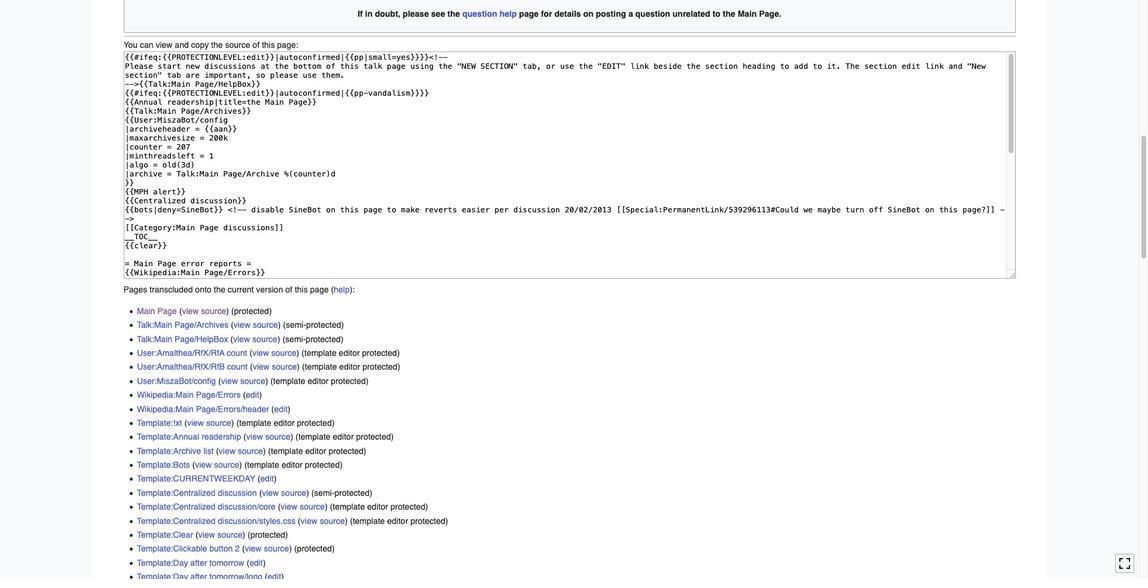 Task type: locate. For each thing, give the bounding box(es) containing it.
view source link for talk:main page/archives
[[234, 320, 278, 330]]

edit up the discussion/core
[[260, 474, 274, 484]]

1 horizontal spatial page
[[519, 9, 539, 19]]

0 vertical spatial of
[[253, 40, 260, 50]]

view source link for template:clickable button 2
[[245, 544, 289, 554]]

template:bots link
[[137, 460, 190, 470]]

template:clickable button 2 link
[[137, 544, 240, 554]]

help left :
[[334, 285, 350, 294]]

1 vertical spatial page
[[310, 285, 329, 294]]

1 horizontal spatial help
[[500, 9, 517, 19]]

0 vertical spatial wikipedia:main
[[137, 390, 194, 400]]

count
[[227, 348, 247, 358], [227, 362, 248, 372]]

edit link up 'page/errors/header'
[[246, 390, 259, 400]]

wikipedia:main page/errors/header link
[[137, 404, 269, 414]]

talk:main
[[137, 320, 172, 330], [137, 334, 172, 344]]

page
[[519, 9, 539, 19], [310, 285, 329, 294]]

template:annual
[[137, 432, 199, 442]]

source
[[225, 40, 250, 50], [201, 306, 226, 316], [253, 320, 278, 330], [252, 334, 278, 344], [271, 348, 297, 358], [272, 362, 297, 372], [240, 376, 265, 386], [206, 418, 231, 428], [265, 432, 291, 442], [238, 446, 263, 456], [214, 460, 239, 470], [281, 488, 306, 498], [300, 502, 325, 512], [320, 516, 345, 526], [217, 530, 243, 540], [264, 544, 289, 554]]

count up 'page/errors'
[[227, 362, 248, 372]]

wikipedia:main down user:miszabot/config
[[137, 390, 194, 400]]

main
[[738, 9, 757, 19], [137, 306, 155, 316]]

user:miszabot/config
[[137, 376, 216, 386]]

1 vertical spatial talk:main
[[137, 334, 172, 344]]

0 vertical spatial (protected)
[[231, 306, 272, 316]]

count down page/helpbox
[[227, 348, 247, 358]]

3 template:centralized from the top
[[137, 516, 216, 526]]

1 horizontal spatial question
[[636, 9, 671, 19]]

view source link for user:miszabot/config
[[221, 376, 265, 386]]

0 horizontal spatial main
[[137, 306, 155, 316]]

page for this
[[310, 285, 329, 294]]

protected)
[[306, 320, 344, 330], [306, 334, 344, 344], [362, 348, 400, 358], [363, 362, 400, 372], [331, 376, 369, 386], [297, 418, 335, 428], [356, 432, 394, 442], [329, 446, 366, 456], [305, 460, 343, 470], [335, 488, 372, 498], [391, 502, 428, 512], [411, 516, 448, 526]]

the
[[448, 9, 460, 19], [723, 9, 736, 19], [211, 40, 223, 50], [214, 285, 226, 294]]

1 horizontal spatial main
[[738, 9, 757, 19]]

details
[[555, 9, 581, 19]]

template:!xt
[[137, 418, 182, 428]]

edit link up the discussion/core
[[260, 474, 274, 484]]

edit link right tomorrow
[[250, 558, 263, 568]]

page left the help link
[[310, 285, 329, 294]]

page.
[[759, 9, 782, 19]]

1 talk:main from the top
[[137, 320, 172, 330]]

1 vertical spatial (protected)
[[248, 530, 288, 540]]

of left 'page:'
[[253, 40, 260, 50]]

main left page.
[[738, 9, 757, 19]]

2 talk:main from the top
[[137, 334, 172, 344]]

user:amalthea/rfx/rfb
[[137, 362, 225, 372]]

for
[[541, 9, 552, 19]]

view source link for template:centralized discussion
[[262, 488, 306, 498]]

0 vertical spatial template:centralized
[[137, 488, 216, 498]]

0 horizontal spatial this
[[262, 40, 275, 50]]

this
[[262, 40, 275, 50], [295, 285, 308, 294]]

0 horizontal spatial of
[[253, 40, 260, 50]]

1 vertical spatial count
[[227, 362, 248, 372]]

template:centralized discussion/core link
[[137, 502, 276, 512]]

wikipedia:main up template:!xt
[[137, 404, 194, 414]]

edit link
[[246, 390, 259, 400], [274, 404, 288, 414], [260, 474, 274, 484], [250, 558, 263, 568]]

help
[[500, 9, 517, 19], [334, 285, 350, 294]]

on
[[584, 9, 594, 19]]

0 vertical spatial talk:main
[[137, 320, 172, 330]]

1 vertical spatial of
[[286, 285, 293, 294]]

(protected)
[[231, 306, 272, 316], [248, 530, 288, 540], [294, 544, 335, 554]]

the right see
[[448, 9, 460, 19]]

edit
[[246, 390, 259, 400], [274, 404, 288, 414], [260, 474, 274, 484], [250, 558, 263, 568]]

editor
[[339, 348, 360, 358], [339, 362, 360, 372], [308, 376, 329, 386], [274, 418, 295, 428], [333, 432, 354, 442], [305, 446, 326, 456], [282, 460, 303, 470], [367, 502, 388, 512], [387, 516, 408, 526]]

template:clear
[[137, 530, 193, 540]]

1 vertical spatial help
[[334, 285, 350, 294]]

view source link for template:!xt
[[187, 418, 231, 428]]

edit up 'page/errors/header'
[[246, 390, 259, 400]]

template:centralized down the template:currentweekday link
[[137, 488, 216, 498]]

page left for
[[519, 9, 539, 19]]

user:amalthea/rfx/rfa
[[137, 348, 225, 358]]

2 vertical spatial (semi-
[[311, 488, 335, 498]]

template:centralized
[[137, 488, 216, 498], [137, 502, 216, 512], [137, 516, 216, 526]]

template:day after tomorrow link
[[137, 558, 244, 568]]

help left for
[[500, 9, 517, 19]]

view
[[156, 40, 173, 50], [182, 306, 199, 316], [234, 320, 251, 330], [233, 334, 250, 344], [252, 348, 269, 358], [253, 362, 270, 372], [221, 376, 238, 386], [187, 418, 204, 428], [246, 432, 263, 442], [219, 446, 236, 456], [195, 460, 212, 470], [262, 488, 279, 498], [281, 502, 298, 512], [301, 516, 318, 526], [198, 530, 215, 540], [245, 544, 262, 554]]

in
[[365, 9, 373, 19]]

1 vertical spatial wikipedia:main
[[137, 404, 194, 414]]

edit link right 'page/errors/header'
[[274, 404, 288, 414]]

main page link
[[137, 306, 177, 316]]

talk:main page/helpbox link
[[137, 334, 228, 344]]

of right 'version' at the left of page
[[286, 285, 293, 294]]

current
[[228, 285, 254, 294]]

template:currentweekday
[[137, 474, 255, 484]]

0 vertical spatial count
[[227, 348, 247, 358]]

this right 'version' at the left of page
[[295, 285, 308, 294]]

view source link
[[182, 306, 226, 316], [234, 320, 278, 330], [233, 334, 278, 344], [252, 348, 297, 358], [253, 362, 297, 372], [221, 376, 265, 386], [187, 418, 231, 428], [246, 432, 291, 442], [219, 446, 263, 456], [195, 460, 239, 470], [262, 488, 306, 498], [281, 502, 325, 512], [301, 516, 345, 526], [198, 530, 243, 540], [245, 544, 289, 554]]

(template
[[302, 348, 337, 358], [302, 362, 337, 372], [271, 376, 305, 386], [237, 418, 271, 428], [296, 432, 331, 442], [268, 446, 303, 456], [244, 460, 279, 470], [330, 502, 365, 512], [350, 516, 385, 526]]

onto
[[195, 285, 212, 294]]

button
[[210, 544, 233, 554]]

template:centralized discussion link
[[137, 488, 257, 498]]

of
[[253, 40, 260, 50], [286, 285, 293, 294]]

template:archive list link
[[137, 446, 214, 456]]

)
[[350, 285, 353, 294], [226, 306, 229, 316], [278, 320, 281, 330], [278, 334, 280, 344], [297, 348, 299, 358], [297, 362, 300, 372], [265, 376, 268, 386], [259, 390, 262, 400], [288, 404, 291, 414], [231, 418, 234, 428], [291, 432, 293, 442], [263, 446, 266, 456], [239, 460, 242, 470], [274, 474, 277, 484], [306, 488, 309, 498], [325, 502, 328, 512], [345, 516, 348, 526], [243, 530, 245, 540], [289, 544, 292, 554], [263, 558, 266, 568]]

question
[[463, 9, 497, 19], [636, 9, 671, 19]]

0 horizontal spatial page
[[310, 285, 329, 294]]

1 vertical spatial this
[[295, 285, 308, 294]]

user:amalthea/rfx/rfa count link
[[137, 348, 247, 358]]

template:centralized down template:centralized discussion link
[[137, 502, 216, 512]]

main page ( view source ) (protected) talk:main page/archives ( view source ) (semi-protected) talk:main page/helpbox ( view source ) (semi-protected) user:amalthea/rfx/rfa count ( view source ) (template editor protected) user:amalthea/rfx/rfb count ( view source ) (template editor protected) user:miszabot/config ( view source ) (template editor protected) wikipedia:main page/errors ( edit ) wikipedia:main page/errors/header ( edit ) template:!xt ( view source ) (template editor protected) template:annual readership ( view source ) (template editor protected) template:archive list ( view source ) (template editor protected) template:bots ( view source ) (template editor protected) template:currentweekday ( edit ) template:centralized discussion ( view source ) (semi-protected) template:centralized discussion/core ( view source ) (template editor protected) template:centralized discussion/styles.css ( view source ) (template editor protected) template:clear ( view source ) (protected) template:clickable button 2 ( view source ) (protected) template:day after tomorrow ( edit )
[[137, 306, 448, 568]]

wikipedia:main
[[137, 390, 194, 400], [137, 404, 194, 414]]

help link
[[334, 285, 350, 294]]

page for help
[[519, 9, 539, 19]]

after
[[190, 558, 207, 568]]

2 template:centralized from the top
[[137, 502, 216, 512]]

2 vertical spatial (protected)
[[294, 544, 335, 554]]

template:clear link
[[137, 530, 193, 540]]

edit link for wikipedia:main page/errors
[[246, 390, 259, 400]]

question right see
[[463, 9, 497, 19]]

discussion/core
[[218, 502, 276, 512]]

(
[[331, 285, 334, 294], [179, 306, 182, 316], [231, 320, 234, 330], [230, 334, 233, 344], [250, 348, 252, 358], [250, 362, 253, 372], [218, 376, 221, 386], [243, 390, 246, 400], [271, 404, 274, 414], [184, 418, 187, 428], [244, 432, 246, 442], [216, 446, 219, 456], [192, 460, 195, 470], [258, 474, 260, 484], [259, 488, 262, 498], [278, 502, 281, 512], [298, 516, 301, 526], [196, 530, 198, 540], [242, 544, 245, 554], [247, 558, 250, 568]]

1 vertical spatial template:centralized
[[137, 502, 216, 512]]

(semi-
[[283, 320, 306, 330], [283, 334, 306, 344], [311, 488, 335, 498]]

can
[[140, 40, 153, 50]]

unrelated
[[673, 9, 711, 19]]

1 vertical spatial main
[[137, 306, 155, 316]]

user:amalthea/rfx/rfb count link
[[137, 362, 248, 372]]

template:centralized up template:clear "link"
[[137, 516, 216, 526]]

if in doubt, please see the question help page for details on posting a question unrelated to the main page.
[[358, 9, 782, 19]]

2 wikipedia:main from the top
[[137, 404, 194, 414]]

question right a
[[636, 9, 671, 19]]

1 horizontal spatial this
[[295, 285, 308, 294]]

posting
[[596, 9, 626, 19]]

this left 'page:'
[[262, 40, 275, 50]]

2 vertical spatial template:centralized
[[137, 516, 216, 526]]

edit link for template:currentweekday
[[260, 474, 274, 484]]

0 vertical spatial help
[[500, 9, 517, 19]]

0 horizontal spatial question
[[463, 9, 497, 19]]

0 vertical spatial page
[[519, 9, 539, 19]]

please
[[403, 9, 429, 19]]

2
[[235, 544, 240, 554]]

main left page
[[137, 306, 155, 316]]

1 horizontal spatial of
[[286, 285, 293, 294]]

1 count from the top
[[227, 348, 247, 358]]



Task type: describe. For each thing, give the bounding box(es) containing it.
if
[[358, 9, 363, 19]]

template:archive
[[137, 446, 201, 456]]

you can view and copy the source of this page:
[[124, 40, 298, 50]]

template:centralized discussion/styles.css link
[[137, 516, 296, 526]]

0 vertical spatial main
[[738, 9, 757, 19]]

template:!xt link
[[137, 418, 182, 428]]

page/helpbox
[[175, 334, 228, 344]]

wikipedia:main page/errors link
[[137, 390, 241, 400]]

and
[[175, 40, 189, 50]]

template:currentweekday link
[[137, 474, 255, 484]]

2 count from the top
[[227, 362, 248, 372]]

template:day
[[137, 558, 188, 568]]

view source link for user:amalthea/rfx/rfa count
[[252, 348, 297, 358]]

{{#ifeq:{{PROTECTIONLEVEL:edit}}|autoconfirmed|{{pp|small=yes}}}}<!-- Please start new discussions at the bottom of this talk page using the "NEW SECTION" tab, or use the "EDIT" link beside the section heading to add to it. The section edit link and "New section" tab are important, so please use them. -->{{Talk:Main Page/HelpBox}} {{#ifeq:{{PROTECTIONLEVEL:edit}}|autoconfirmed|{{pp-vandalism}}}} {{Annual readership|title=the Main Page}} {{Talk:Main Page/Archives}} {{User:MiszaBot/config |archiveheader = {{aan}} |maxarchivesize = 200k |counter = 207 |minthreadsleft = 1 |algo = old(3d) |archive = Talk:Main Page/Archive %(counter)d }} {{MPH alert}} {{Centralized discussion}} {{bots|deny=SineBot}} <!-- disable SineBot on this page to make reverts easier per discussion 20/02/2013 [[Special:PermanentLink/539296113#Could we maybe turn off SineBot on this page?]] --> [[Category:Main Page discussions]] __TOC__ {{clear}}  = Main Page error reports = {{Wikipedia:Main Page/Errors}} <!-- --------------- Please do not write anything here. Please go to Wikipedia:Main Page/Errors to place an error report. To discuss the contents of the Main Page, please start a new discussion using the "New section" button above, or use the "[edit]" link beside a heading to add to an existing section. --------------- --> = General discussion = {{Shortcut|T:MP|WT:MP}} <!-- --------------- Please *start* a new discussion at the bottom of this talk page (e.g. using the "New section" button above), or use the "[edit]" link beside a heading to add to an existing section. ---------------- -->  == [[Bradley Cooper]] TFA for March 11 ==  A tentative TFA schedule for March 2024 has just been released, [[Wikipedia talk:Today's featured article/March 2024|here]]. I have tentatively scheduled [[Bradley Cooper]] for its second TFA run for March 11, Oscar night. If this runs, it would be advisable to have draft language, perhaps even an alternate blurb[s], to change to in the event Cooper wins one or both of the Oscars he has been nominated for, for ''Maestro''. I can certainly draft alternate blurbs but I wanted to sound the community out as to its thoughts, both as to the advisability of running that article on Oscar night, and on the implementation of what I propose. I don't think we've ever done anything quite like this before, and I wanted to brainstorm this. [[User:Wehwalt|Wehwalt]] ([[User talk:Wehwalt|talk]]) 03:20, 28 January 2024 (UTC)  :Is there any precedent to an article being run on TFA twice? &mdash;&nbsp;Martin <small>([[User:MSGJ|MSGJ]]&nbsp;·&nbsp;[[User talk:MSGJ|talk]])</small> 22:11, 28 January 2024 (UTC) ::This has been happening regularly [https://en.wikipedia.org/wiki/Wikipedia_talk:Today%27s_featured_article/Archive_9#Request_for_comment_on_changes_to_the_%22Today's_featured_article%22_slot_on_the_main_page since a discussion in 2017], {{u|MSGJ}}. [[User:AirshipJungleman29|~~ AirshipJungleman29]] ([[User talk:AirshipJungleman29|talk]]) 22:20, 28 January 2024 (UTC) :I think this is a great idea.  The recent swap in of Steamboat Willie to the main page shows that we're capable of swapping in appropriate content at the right time. An alternate blurb would be good to have, and there would be no issues with the article being updated in time either. [[User:Stephen|Step]][[User talk:Stephen|hen]] 22:45, 28 January 2024 (UTC) :I fully support having two drafts sitting there and swapping in the appropriate one depending on external circumstances. '''[[User:Schwede66|<span style="color: #000000;">Schwede</span>]][[User talk:Schwede66|<span style="color: #FF4500;">66</span>]]''' 04:19, 29 January 2024 (UTC) text field
[[124, 52, 1016, 279]]

page/archives
[[175, 320, 229, 330]]

edit right tomorrow
[[250, 558, 263, 568]]

tomorrow
[[210, 558, 244, 568]]

0 vertical spatial (semi-
[[283, 320, 306, 330]]

2 question from the left
[[636, 9, 671, 19]]

page/errors
[[196, 390, 241, 400]]

discussion
[[218, 488, 257, 498]]

page:
[[277, 40, 298, 50]]

view source link for talk:main page/helpbox
[[233, 334, 278, 344]]

readership
[[202, 432, 241, 442]]

page/errors/header
[[196, 404, 269, 414]]

pages
[[124, 285, 147, 294]]

edit right 'page/errors/header'
[[274, 404, 288, 414]]

user:miszabot/config link
[[137, 376, 216, 386]]

:
[[353, 285, 355, 294]]

1 question from the left
[[463, 9, 497, 19]]

you
[[124, 40, 138, 50]]

0 horizontal spatial help
[[334, 285, 350, 294]]

list
[[203, 446, 214, 456]]

view source link for template:bots
[[195, 460, 239, 470]]

view source link for template:centralized discussion/core
[[281, 502, 325, 512]]

template:bots
[[137, 460, 190, 470]]

view source link for template:centralized discussion/styles.css
[[301, 516, 345, 526]]

0 vertical spatial this
[[262, 40, 275, 50]]

view source link for main page
[[182, 306, 226, 316]]

view source link for template:clear
[[198, 530, 243, 540]]

view source link for template:annual readership
[[246, 432, 291, 442]]

copy
[[191, 40, 209, 50]]

to
[[713, 9, 721, 19]]

the right to
[[723, 9, 736, 19]]

transcluded
[[150, 285, 193, 294]]

talk:main page/archives link
[[137, 320, 229, 330]]

question help link
[[463, 9, 517, 19]]

1 vertical spatial (semi-
[[283, 334, 306, 344]]

template:annual readership link
[[137, 432, 241, 442]]

doubt,
[[375, 9, 401, 19]]

template:clickable
[[137, 544, 207, 554]]

see
[[431, 9, 445, 19]]

the right copy
[[211, 40, 223, 50]]

version
[[256, 285, 283, 294]]

page
[[157, 306, 177, 316]]

1 template:centralized from the top
[[137, 488, 216, 498]]

fullscreen image
[[1119, 558, 1131, 570]]

1 wikipedia:main from the top
[[137, 390, 194, 400]]

discussion/styles.css
[[218, 516, 296, 526]]

pages transcluded onto the current version of this page ( help ) :
[[124, 285, 355, 294]]

the right onto
[[214, 285, 226, 294]]

view source link for user:amalthea/rfx/rfb count
[[253, 362, 297, 372]]

a
[[629, 9, 633, 19]]

main inside main page ( view source ) (protected) talk:main page/archives ( view source ) (semi-protected) talk:main page/helpbox ( view source ) (semi-protected) user:amalthea/rfx/rfa count ( view source ) (template editor protected) user:amalthea/rfx/rfb count ( view source ) (template editor protected) user:miszabot/config ( view source ) (template editor protected) wikipedia:main page/errors ( edit ) wikipedia:main page/errors/header ( edit ) template:!xt ( view source ) (template editor protected) template:annual readership ( view source ) (template editor protected) template:archive list ( view source ) (template editor protected) template:bots ( view source ) (template editor protected) template:currentweekday ( edit ) template:centralized discussion ( view source ) (semi-protected) template:centralized discussion/core ( view source ) (template editor protected) template:centralized discussion/styles.css ( view source ) (template editor protected) template:clear ( view source ) (protected) template:clickable button 2 ( view source ) (protected) template:day after tomorrow ( edit )
[[137, 306, 155, 316]]

edit link for template:day after tomorrow
[[250, 558, 263, 568]]

view source link for template:archive list
[[219, 446, 263, 456]]

edit link for wikipedia:main page/errors/header
[[274, 404, 288, 414]]



Task type: vqa. For each thing, say whether or not it's contained in the screenshot.


